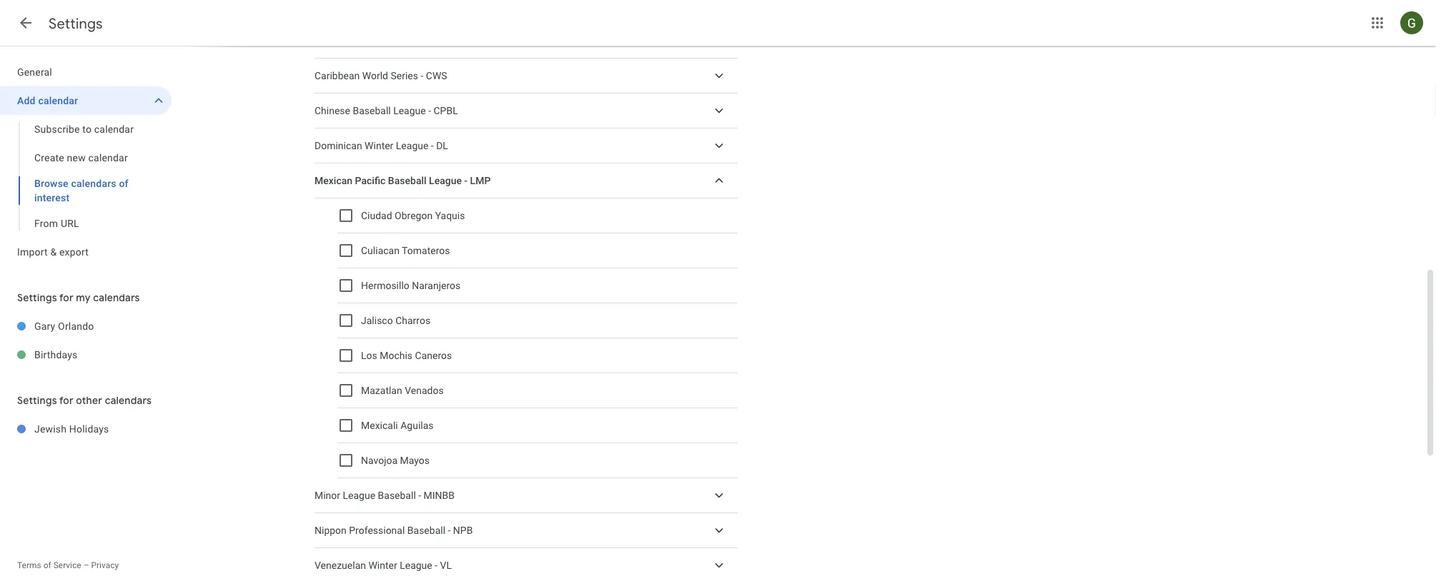 Task type: describe. For each thing, give the bounding box(es) containing it.
birthdays tree item
[[0, 341, 172, 370]]

other
[[76, 395, 102, 407]]

go back image
[[17, 14, 34, 31]]

obregon
[[395, 210, 433, 222]]

minbb
[[424, 490, 455, 502]]

jewish holidays
[[34, 424, 109, 435]]

pacific
[[355, 175, 386, 187]]

my
[[76, 292, 91, 305]]

nippon professional baseball - npb
[[315, 525, 473, 537]]

nippon professional baseball - npb tree item
[[315, 514, 738, 549]]

subscribe
[[34, 123, 80, 135]]

birthdays
[[34, 349, 78, 361]]

of inside browse calendars of interest
[[119, 178, 128, 189]]

add calendar
[[17, 95, 78, 107]]

culiacan
[[361, 245, 400, 257]]

mexican
[[315, 175, 352, 187]]

settings for settings for other calendars
[[17, 395, 57, 407]]

interest
[[34, 192, 70, 204]]

cpbl
[[434, 105, 458, 117]]

- for npb
[[448, 525, 451, 537]]

mazatlan venados
[[361, 385, 444, 397]]

baseball for professional
[[407, 525, 445, 537]]

venezuelan winter league - vl tree item
[[315, 549, 738, 577]]

league for vl
[[400, 560, 432, 572]]

import
[[17, 246, 48, 258]]

terms of service link
[[17, 561, 81, 571]]

to
[[82, 123, 92, 135]]

for for other
[[59, 395, 73, 407]]

vl
[[440, 560, 452, 572]]

settings for other calendars
[[17, 395, 152, 407]]

hermosillo
[[361, 280, 409, 292]]

caneros
[[415, 350, 452, 362]]

jalisco charros
[[361, 315, 430, 327]]

aguilas
[[400, 420, 434, 432]]

baseball down world
[[353, 105, 391, 117]]

chinese baseball league - cpbl tree item
[[315, 94, 738, 129]]

jewish
[[34, 424, 67, 435]]

ciudad obregon yaquis
[[361, 210, 465, 222]]

terms of service – privacy
[[17, 561, 119, 571]]

ciudad
[[361, 210, 392, 222]]

subscribe to calendar
[[34, 123, 134, 135]]

series
[[391, 70, 418, 82]]

privacy link
[[91, 561, 119, 571]]

add
[[17, 95, 36, 107]]

jewish holidays link
[[34, 415, 172, 444]]

nippon
[[315, 525, 347, 537]]

world
[[362, 70, 388, 82]]

- for cws
[[421, 70, 423, 82]]

from
[[34, 218, 58, 229]]

orlando
[[58, 321, 94, 332]]

terms
[[17, 561, 41, 571]]

venezuelan
[[315, 560, 366, 572]]

gary orlando tree item
[[0, 312, 172, 341]]

settings for my calendars tree
[[0, 312, 172, 370]]

mazatlan
[[361, 385, 402, 397]]

cws
[[426, 70, 447, 82]]

calendars for other
[[105, 395, 152, 407]]

browse calendars of interest
[[34, 178, 128, 204]]

create new calendar
[[34, 152, 128, 164]]

jalisco
[[361, 315, 393, 327]]

from url
[[34, 218, 79, 229]]



Task type: vqa. For each thing, say whether or not it's contained in the screenshot.
"Mexicali"
yes



Task type: locate. For each thing, give the bounding box(es) containing it.
winter down chinese baseball league - cpbl
[[365, 140, 393, 152]]

group
[[0, 115, 172, 238]]

calendars inside browse calendars of interest
[[71, 178, 116, 189]]

0 horizontal spatial of
[[43, 561, 51, 571]]

league
[[393, 105, 426, 117], [396, 140, 428, 152], [429, 175, 462, 187], [343, 490, 375, 502], [400, 560, 432, 572]]

npb
[[453, 525, 473, 537]]

tomateros
[[402, 245, 450, 257]]

2 vertical spatial calendars
[[105, 395, 152, 407]]

league for dl
[[396, 140, 428, 152]]

- for minbb
[[418, 490, 421, 502]]

calendars for my
[[93, 292, 140, 305]]

gary orlando
[[34, 321, 94, 332]]

venezuelan winter league - vl
[[315, 560, 452, 572]]

calendar
[[38, 95, 78, 107], [94, 123, 134, 135], [88, 152, 128, 164]]

league left dl
[[396, 140, 428, 152]]

2 for from the top
[[59, 395, 73, 407]]

los
[[361, 350, 377, 362]]

0 vertical spatial calendars
[[71, 178, 116, 189]]

settings right go back image
[[49, 14, 103, 33]]

league down the series
[[393, 105, 426, 117]]

add calendar tree item
[[0, 86, 172, 115]]

gary
[[34, 321, 55, 332]]

1 vertical spatial calendar
[[94, 123, 134, 135]]

- for dl
[[431, 140, 434, 152]]

chinese baseball league - cpbl
[[315, 105, 458, 117]]

charros
[[395, 315, 430, 327]]

for for my
[[59, 292, 73, 305]]

of right terms
[[43, 561, 51, 571]]

caribbean world series - cws
[[315, 70, 447, 82]]

calendar inside tree item
[[38, 95, 78, 107]]

dominican
[[315, 140, 362, 152]]

league right 'minor'
[[343, 490, 375, 502]]

of
[[119, 178, 128, 189], [43, 561, 51, 571]]

baseball left npb
[[407, 525, 445, 537]]

- left vl
[[435, 560, 438, 572]]

import & export
[[17, 246, 89, 258]]

culiacan tomateros
[[361, 245, 450, 257]]

2 vertical spatial calendar
[[88, 152, 128, 164]]

league left vl
[[400, 560, 432, 572]]

for left other
[[59, 395, 73, 407]]

calendar right new on the left top
[[88, 152, 128, 164]]

–
[[83, 561, 89, 571]]

winter for venezuelan
[[368, 560, 397, 572]]

winter
[[365, 140, 393, 152], [368, 560, 397, 572]]

- left cws
[[421, 70, 423, 82]]

naranjeros
[[412, 280, 461, 292]]

1 vertical spatial settings
[[17, 292, 57, 305]]

0 vertical spatial winter
[[365, 140, 393, 152]]

league left lmp
[[429, 175, 462, 187]]

jewish holidays tree item
[[0, 415, 172, 444]]

of down create new calendar
[[119, 178, 128, 189]]

dominican winter league - dl
[[315, 140, 448, 152]]

baseball
[[353, 105, 391, 117], [388, 175, 426, 187], [378, 490, 416, 502], [407, 525, 445, 537]]

mochis
[[380, 350, 413, 362]]

- for vl
[[435, 560, 438, 572]]

- left lmp
[[464, 175, 468, 187]]

1 vertical spatial of
[[43, 561, 51, 571]]

export
[[59, 246, 89, 258]]

settings heading
[[49, 14, 103, 33]]

winter inside dominican winter league - dl "tree item"
[[365, 140, 393, 152]]

mayos
[[400, 455, 430, 467]]

calendars down create new calendar
[[71, 178, 116, 189]]

caribbean world series - cws tree item
[[315, 59, 738, 94]]

settings for my calendars
[[17, 292, 140, 305]]

privacy
[[91, 561, 119, 571]]

baseball for pacific
[[388, 175, 426, 187]]

minor
[[315, 490, 340, 502]]

mexican pacific baseball league - lmp tree item
[[315, 164, 738, 199]]

calendar for create new calendar
[[88, 152, 128, 164]]

0 vertical spatial for
[[59, 292, 73, 305]]

1 vertical spatial winter
[[368, 560, 397, 572]]

&
[[50, 246, 57, 258]]

baseball down navojoa mayos
[[378, 490, 416, 502]]

professional
[[349, 525, 405, 537]]

hermosillo naranjeros
[[361, 280, 461, 292]]

create
[[34, 152, 64, 164]]

baseball up ciudad obregon yaquis
[[388, 175, 426, 187]]

group containing subscribe to calendar
[[0, 115, 172, 238]]

winter for dominican
[[365, 140, 393, 152]]

baseball inside "tree item"
[[407, 525, 445, 537]]

baseball for league
[[378, 490, 416, 502]]

dominican winter league - dl tree item
[[315, 129, 738, 164]]

mexican pacific baseball league - lmp
[[315, 175, 491, 187]]

- left dl
[[431, 140, 434, 152]]

yaquis
[[435, 210, 465, 222]]

calendars
[[71, 178, 116, 189], [93, 292, 140, 305], [105, 395, 152, 407]]

settings
[[49, 14, 103, 33], [17, 292, 57, 305], [17, 395, 57, 407]]

settings for settings for my calendars
[[17, 292, 57, 305]]

winter inside venezuelan winter league - vl tree item
[[368, 560, 397, 572]]

calendar up subscribe
[[38, 95, 78, 107]]

-
[[421, 70, 423, 82], [428, 105, 431, 117], [431, 140, 434, 152], [464, 175, 468, 187], [418, 490, 421, 502], [448, 525, 451, 537], [435, 560, 438, 572]]

lmp
[[470, 175, 491, 187]]

- inside "tree item"
[[448, 525, 451, 537]]

- inside "tree item"
[[431, 140, 434, 152]]

- for cpbl
[[428, 105, 431, 117]]

- left cpbl
[[428, 105, 431, 117]]

calendar for subscribe to calendar
[[94, 123, 134, 135]]

venados
[[405, 385, 444, 397]]

navojoa mayos
[[361, 455, 430, 467]]

birthdays link
[[34, 341, 172, 370]]

for left my
[[59, 292, 73, 305]]

new
[[67, 152, 86, 164]]

calendars up jewish holidays link
[[105, 395, 152, 407]]

minor league baseball - minbb tree item
[[315, 479, 738, 514]]

tree item
[[315, 24, 738, 59]]

0 vertical spatial settings
[[49, 14, 103, 33]]

url
[[61, 218, 79, 229]]

- left npb
[[448, 525, 451, 537]]

settings for settings
[[49, 14, 103, 33]]

0 vertical spatial calendar
[[38, 95, 78, 107]]

calendar right to
[[94, 123, 134, 135]]

0 vertical spatial of
[[119, 178, 128, 189]]

minor league baseball - minbb
[[315, 490, 455, 502]]

service
[[53, 561, 81, 571]]

league for cpbl
[[393, 105, 426, 117]]

browse
[[34, 178, 69, 189]]

for
[[59, 292, 73, 305], [59, 395, 73, 407]]

mexicali
[[361, 420, 398, 432]]

dl
[[436, 140, 448, 152]]

calendars right my
[[93, 292, 140, 305]]

1 vertical spatial for
[[59, 395, 73, 407]]

tree containing general
[[0, 58, 172, 267]]

chinese
[[315, 105, 350, 117]]

league inside "tree item"
[[396, 140, 428, 152]]

holidays
[[69, 424, 109, 435]]

mexicali aguilas
[[361, 420, 434, 432]]

settings up jewish
[[17, 395, 57, 407]]

1 for from the top
[[59, 292, 73, 305]]

1 horizontal spatial of
[[119, 178, 128, 189]]

2 vertical spatial settings
[[17, 395, 57, 407]]

- left minbb
[[418, 490, 421, 502]]

winter down professional
[[368, 560, 397, 572]]

tree
[[0, 58, 172, 267]]

navojoa
[[361, 455, 398, 467]]

caribbean
[[315, 70, 360, 82]]

los mochis caneros
[[361, 350, 452, 362]]

1 vertical spatial calendars
[[93, 292, 140, 305]]

settings up gary
[[17, 292, 57, 305]]

general
[[17, 66, 52, 78]]



